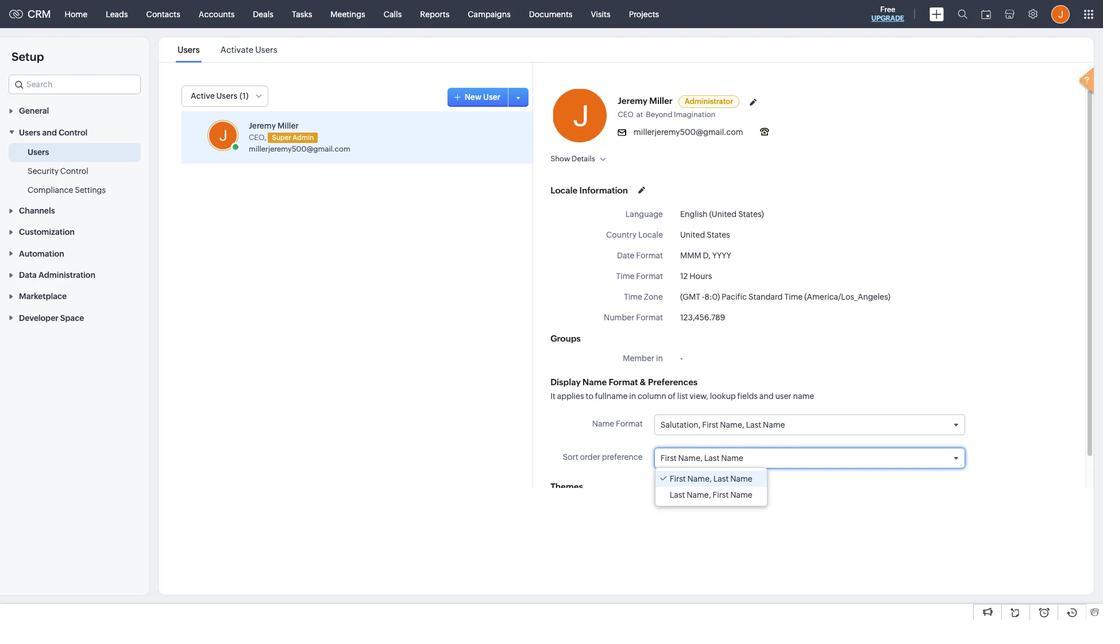 Task type: locate. For each thing, give the bounding box(es) containing it.
0 horizontal spatial locale
[[551, 185, 578, 195]]

- up the preferences
[[681, 354, 683, 363]]

states
[[707, 231, 731, 240]]

1 horizontal spatial and
[[760, 392, 774, 401]]

locale down show
[[551, 185, 578, 195]]

1 horizontal spatial users link
[[176, 45, 202, 55]]

miller for jeremy miller
[[650, 96, 673, 106]]

salutation, first name, last name
[[661, 421, 786, 430]]

miller up beyond
[[650, 96, 673, 106]]

0 vertical spatial and
[[42, 128, 57, 137]]

0 horizontal spatial and
[[42, 128, 57, 137]]

- right (gmt
[[703, 293, 705, 302]]

name,
[[721, 421, 745, 430], [679, 454, 703, 464], [688, 475, 712, 484], [687, 491, 712, 500]]

control up compliance settings link at left
[[60, 167, 88, 176]]

format inside display name format & preferences it applies to fullname in column of list view, lookup fields and user name
[[609, 378, 639, 388]]

ceo,
[[249, 133, 267, 142]]

customization button
[[0, 221, 149, 243]]

tree containing first name, last name
[[656, 469, 767, 507]]

0 horizontal spatial -
[[681, 354, 683, 363]]

tree
[[656, 469, 767, 507]]

1 vertical spatial jeremy
[[249, 121, 276, 131]]

visits
[[591, 9, 611, 19]]

list
[[167, 37, 288, 62]]

0 vertical spatial millerjeremy500@gmail.com
[[634, 128, 744, 137]]

groups
[[551, 334, 581, 344]]

miller for jeremy miller ceo, super admin millerjeremy500@gmail.com
[[278, 121, 299, 131]]

users link for activate users "link" at the left top of the page
[[176, 45, 202, 55]]

0 vertical spatial first name, last name
[[661, 454, 744, 464]]

0 horizontal spatial millerjeremy500@gmail.com
[[249, 145, 351, 153]]

first inside field
[[661, 454, 677, 464]]

0 vertical spatial jeremy
[[618, 96, 648, 106]]

users inside users and control region
[[28, 148, 49, 157]]

1 vertical spatial millerjeremy500@gmail.com
[[249, 145, 351, 153]]

user
[[776, 392, 792, 401]]

and
[[42, 128, 57, 137], [760, 392, 774, 401]]

list
[[678, 392, 689, 401]]

deals link
[[244, 0, 283, 28]]

states)
[[739, 210, 765, 219]]

1 vertical spatial users link
[[28, 146, 49, 158]]

users down contacts link
[[178, 45, 200, 55]]

users right activate
[[255, 45, 278, 55]]

users link up the security
[[28, 146, 49, 158]]

1 vertical spatial in
[[630, 392, 637, 401]]

users down 'general' at the top left of page
[[19, 128, 41, 137]]

jeremy up 'ceo,'
[[249, 121, 276, 131]]

upgrade
[[872, 14, 905, 22]]

control
[[59, 128, 88, 137], [60, 167, 88, 176]]

in right member
[[657, 354, 663, 363]]

1 horizontal spatial jeremy
[[618, 96, 648, 106]]

1 vertical spatial miller
[[278, 121, 299, 131]]

number
[[604, 313, 635, 323]]

locale
[[551, 185, 578, 195], [639, 231, 663, 240]]

in left column at the bottom of the page
[[630, 392, 637, 401]]

first
[[703, 421, 719, 430], [661, 454, 677, 464], [670, 475, 686, 484], [713, 491, 729, 500]]

12
[[681, 272, 689, 281]]

sort order preference
[[563, 453, 643, 462]]

miller inside the jeremy miller ceo, super admin millerjeremy500@gmail.com
[[278, 121, 299, 131]]

mmm
[[681, 251, 702, 260]]

0 horizontal spatial jeremy
[[249, 121, 276, 131]]

order
[[580, 453, 601, 462]]

pacific
[[722, 293, 747, 302]]

0 horizontal spatial miller
[[278, 121, 299, 131]]

tasks
[[292, 9, 312, 19]]

name, inside field
[[679, 454, 703, 464]]

First Name, Last Name field
[[655, 449, 965, 469]]

display
[[551, 378, 581, 388]]

1 horizontal spatial -
[[703, 293, 705, 302]]

projects link
[[620, 0, 669, 28]]

1 vertical spatial control
[[60, 167, 88, 176]]

and left the user
[[760, 392, 774, 401]]

millerjeremy500@gmail.com down beyond imagination link
[[634, 128, 744, 137]]

profile image
[[1052, 5, 1071, 23]]

last inside field
[[705, 454, 720, 464]]

first name, last name inside field
[[661, 454, 744, 464]]

date format
[[618, 251, 663, 260]]

time
[[617, 272, 635, 281], [624, 293, 643, 302], [785, 293, 803, 302]]

new user button
[[448, 88, 512, 107]]

users (1)
[[216, 91, 249, 101]]

space
[[60, 314, 84, 323]]

format down the fullname
[[616, 420, 643, 429]]

campaigns
[[468, 9, 511, 19]]

jeremy for jeremy miller ceo, super admin millerjeremy500@gmail.com
[[249, 121, 276, 131]]

active
[[191, 91, 215, 101]]

jeremy
[[618, 96, 648, 106], [249, 121, 276, 131]]

users
[[178, 45, 200, 55], [255, 45, 278, 55], [19, 128, 41, 137], [28, 148, 49, 157]]

1 vertical spatial locale
[[639, 231, 663, 240]]

super
[[272, 134, 291, 142]]

leads
[[106, 9, 128, 19]]

1 horizontal spatial locale
[[639, 231, 663, 240]]

preference
[[602, 453, 643, 462]]

jeremy for jeremy miller
[[618, 96, 648, 106]]

automation button
[[0, 243, 149, 264]]

(united
[[710, 210, 737, 219]]

calls link
[[375, 0, 411, 28]]

setup
[[11, 50, 44, 63]]

1 vertical spatial -
[[681, 354, 683, 363]]

name
[[794, 392, 815, 401]]

and down 'general' at the top left of page
[[42, 128, 57, 137]]

control down general dropdown button
[[59, 128, 88, 137]]

1 horizontal spatial miller
[[650, 96, 673, 106]]

contacts
[[146, 9, 180, 19]]

0 vertical spatial -
[[703, 293, 705, 302]]

administration
[[38, 271, 95, 280]]

mmm d, yyyy
[[681, 251, 732, 260]]

&
[[640, 378, 647, 388]]

0 horizontal spatial users link
[[28, 146, 49, 158]]

millerjeremy500@gmail.com down the admin
[[249, 145, 351, 153]]

-
[[703, 293, 705, 302], [681, 354, 683, 363]]

format down zone
[[637, 313, 663, 323]]

format for time
[[637, 272, 663, 281]]

time for time format
[[617, 272, 635, 281]]

data
[[19, 271, 37, 280]]

users link inside region
[[28, 146, 49, 158]]

jeremy up ceo
[[618, 96, 648, 106]]

1 vertical spatial and
[[760, 392, 774, 401]]

compliance settings
[[28, 186, 106, 195]]

name inside field
[[764, 421, 786, 430]]

users link down contacts link
[[176, 45, 202, 55]]

developer space
[[19, 314, 84, 323]]

0 vertical spatial control
[[59, 128, 88, 137]]

Salutation, First Name, Last Name field
[[655, 416, 965, 435]]

details
[[572, 155, 596, 163]]

english
[[681, 210, 708, 219]]

control inside dropdown button
[[59, 128, 88, 137]]

format up the time format
[[637, 251, 663, 260]]

developer space button
[[0, 307, 149, 329]]

format
[[637, 251, 663, 260], [637, 272, 663, 281], [637, 313, 663, 323], [609, 378, 639, 388], [616, 420, 643, 429]]

jeremy inside the jeremy miller ceo, super admin millerjeremy500@gmail.com
[[249, 121, 276, 131]]

english (united states)
[[681, 210, 765, 219]]

meetings
[[331, 9, 366, 19]]

of
[[668, 392, 676, 401]]

documents
[[529, 9, 573, 19]]

time left zone
[[624, 293, 643, 302]]

Search text field
[[9, 75, 140, 94]]

format up the fullname
[[609, 378, 639, 388]]

0 vertical spatial locale
[[551, 185, 578, 195]]

name, inside field
[[721, 421, 745, 430]]

show details link
[[551, 155, 607, 163]]

time zone
[[624, 293, 663, 302]]

format up zone
[[637, 272, 663, 281]]

last inside field
[[747, 421, 762, 430]]

developer
[[19, 314, 59, 323]]

zone
[[644, 293, 663, 302]]

meetings link
[[322, 0, 375, 28]]

None field
[[9, 75, 141, 94]]

data administration button
[[0, 264, 149, 286]]

0 vertical spatial users link
[[176, 45, 202, 55]]

0 vertical spatial in
[[657, 354, 663, 363]]

0 horizontal spatial in
[[630, 392, 637, 401]]

0 vertical spatial miller
[[650, 96, 673, 106]]

users up the security
[[28, 148, 49, 157]]

time down date
[[617, 272, 635, 281]]

format for number
[[637, 313, 663, 323]]

first inside field
[[703, 421, 719, 430]]

miller up super
[[278, 121, 299, 131]]

locale down language
[[639, 231, 663, 240]]

marketplace
[[19, 292, 67, 302]]

accounts link
[[190, 0, 244, 28]]

campaigns link
[[459, 0, 520, 28]]

preferences
[[649, 378, 698, 388]]



Task type: vqa. For each thing, say whether or not it's contained in the screenshot.


Task type: describe. For each thing, give the bounding box(es) containing it.
format for date
[[637, 251, 663, 260]]

and inside display name format & preferences it applies to fullname in column of list view, lookup fields and user name
[[760, 392, 774, 401]]

1 horizontal spatial millerjeremy500@gmail.com
[[634, 128, 744, 137]]

locale information
[[551, 185, 628, 195]]

activate users
[[221, 45, 278, 55]]

fields
[[738, 392, 758, 401]]

reports link
[[411, 0, 459, 28]]

settings
[[75, 186, 106, 195]]

show details
[[551, 155, 596, 163]]

it
[[551, 392, 556, 401]]

name format
[[593, 420, 643, 429]]

beyond imagination link
[[646, 110, 719, 119]]

beyond
[[646, 110, 673, 119]]

(gmt
[[681, 293, 701, 302]]

ceo
[[618, 110, 634, 119]]

name inside display name format & preferences it applies to fullname in column of list view, lookup fields and user name
[[583, 378, 607, 388]]

display name format & preferences it applies to fullname in column of list view, lookup fields and user name
[[551, 378, 815, 401]]

compliance
[[28, 186, 73, 195]]

user
[[484, 92, 501, 101]]

leads link
[[97, 0, 137, 28]]

jeremy miller
[[618, 96, 673, 106]]

reports
[[420, 9, 450, 19]]

security
[[28, 167, 59, 176]]

date
[[618, 251, 635, 260]]

users inside users and control dropdown button
[[19, 128, 41, 137]]

tasks link
[[283, 0, 322, 28]]

general button
[[0, 100, 149, 122]]

control inside region
[[60, 167, 88, 176]]

millerjeremy500@gmail.com link
[[249, 145, 351, 153]]

applies
[[558, 392, 585, 401]]

last name, first name
[[670, 491, 753, 500]]

accounts
[[199, 9, 235, 19]]

crm
[[28, 8, 51, 20]]

contacts link
[[137, 0, 190, 28]]

create menu element
[[923, 0, 952, 28]]

united states
[[681, 231, 731, 240]]

compliance settings link
[[28, 184, 106, 196]]

ceo at beyond imagination
[[618, 110, 716, 119]]

imagination
[[674, 110, 716, 119]]

users and control
[[19, 128, 88, 137]]

documents link
[[520, 0, 582, 28]]

number format
[[604, 313, 663, 323]]

automation
[[19, 249, 64, 259]]

activate
[[221, 45, 254, 55]]

search element
[[952, 0, 975, 28]]

hours
[[690, 272, 713, 281]]

customization
[[19, 228, 75, 237]]

calendar image
[[982, 9, 992, 19]]

sort
[[563, 453, 579, 462]]

data administration
[[19, 271, 95, 280]]

active users (1)
[[191, 91, 249, 101]]

new
[[465, 92, 482, 101]]

yyyy
[[713, 251, 732, 260]]

format for name
[[616, 420, 643, 429]]

admin
[[293, 134, 314, 142]]

to
[[586, 392, 594, 401]]

information
[[580, 185, 628, 195]]

jeremy miller ceo, super admin millerjeremy500@gmail.com
[[249, 121, 351, 153]]

12 hours
[[681, 272, 713, 281]]

activate users link
[[219, 45, 279, 55]]

visits link
[[582, 0, 620, 28]]

time format
[[617, 272, 663, 281]]

projects
[[629, 9, 660, 19]]

free
[[881, 5, 896, 14]]

country
[[607, 231, 637, 240]]

channels
[[19, 206, 55, 216]]

security control
[[28, 167, 88, 176]]

salutation,
[[661, 421, 701, 430]]

marketplace button
[[0, 286, 149, 307]]

8:0)
[[705, 293, 721, 302]]

1 vertical spatial first name, last name
[[670, 475, 753, 484]]

at
[[637, 110, 644, 119]]

profile element
[[1045, 0, 1078, 28]]

users and control region
[[0, 143, 149, 200]]

time right standard
[[785, 293, 803, 302]]

1 horizontal spatial in
[[657, 354, 663, 363]]

users link for security control link
[[28, 146, 49, 158]]

and inside dropdown button
[[42, 128, 57, 137]]

column
[[638, 392, 667, 401]]

name inside field
[[722, 454, 744, 464]]

list containing users
[[167, 37, 288, 62]]

time for time zone
[[624, 293, 643, 302]]

themes
[[551, 483, 584, 492]]

united
[[681, 231, 706, 240]]

new user
[[465, 92, 501, 101]]

deals
[[253, 9, 274, 19]]

home
[[65, 9, 87, 19]]

create menu image
[[930, 7, 945, 21]]

standard
[[749, 293, 783, 302]]

(america/los_angeles)
[[805, 293, 891, 302]]

in inside display name format & preferences it applies to fullname in column of list view, lookup fields and user name
[[630, 392, 637, 401]]

show
[[551, 155, 571, 163]]

search image
[[958, 9, 968, 19]]

home link
[[56, 0, 97, 28]]



